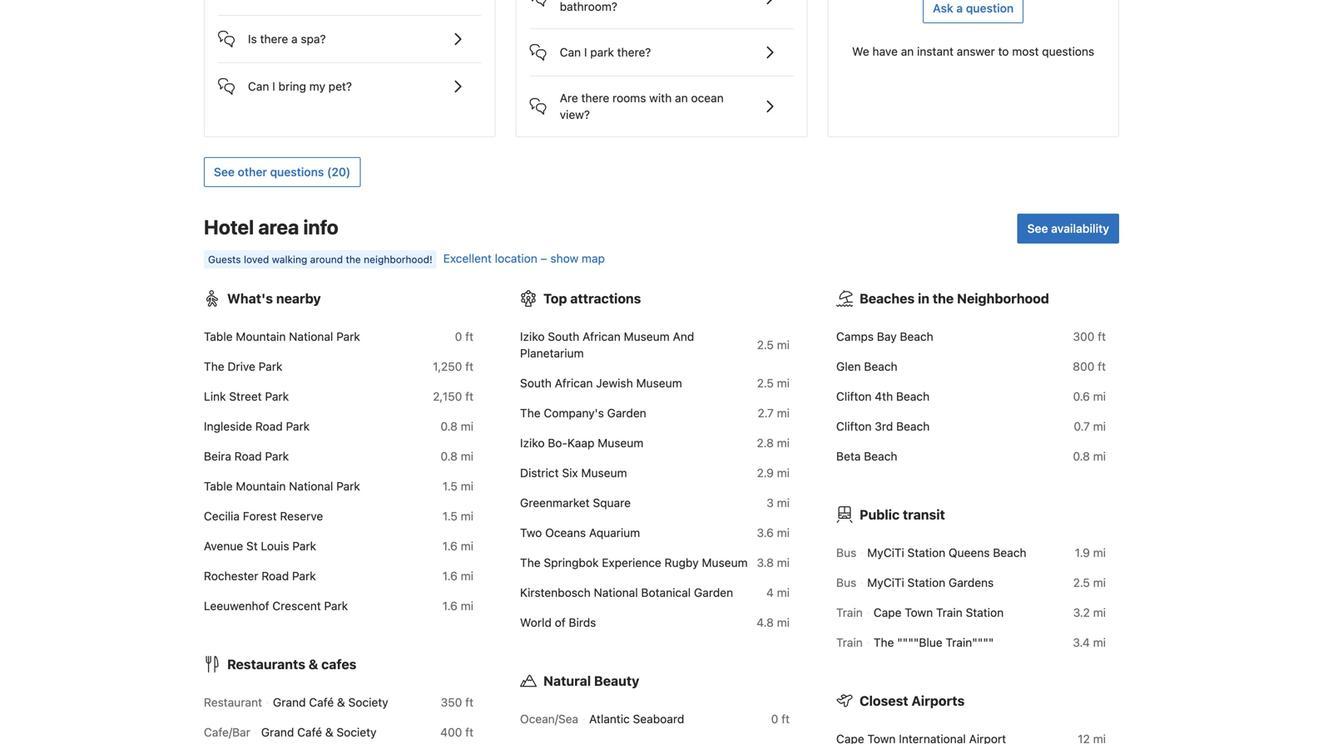 Task type: vqa. For each thing, say whether or not it's contained in the screenshot.


Task type: describe. For each thing, give the bounding box(es) containing it.
clifton 3rd beach
[[836, 420, 930, 434]]

show
[[550, 252, 579, 265]]

2.5 mi for public transit
[[1073, 576, 1106, 590]]

there for is
[[260, 32, 288, 46]]

mi for the company's garden
[[777, 407, 790, 420]]

road for ingleside
[[255, 420, 283, 434]]

1 horizontal spatial 0
[[771, 713, 778, 727]]

grand café & society for restaurant
[[273, 696, 388, 710]]

hotel
[[204, 216, 254, 239]]

south inside iziko south african museum and planetarium
[[548, 330, 579, 344]]

1.6 for avenue st louis park
[[442, 540, 458, 553]]

0.7
[[1074, 420, 1090, 434]]

excellent
[[443, 252, 492, 265]]

3.2
[[1073, 606, 1090, 620]]

avenue
[[204, 540, 243, 553]]

are there rooms with an ocean view? button
[[530, 77, 793, 123]]

restaurants & cafes
[[227, 657, 357, 673]]

beach up 'clifton 4th beach'
[[864, 360, 898, 374]]

beach right 4th
[[896, 390, 930, 404]]

the for the springbok experience rugby museum
[[520, 556, 541, 570]]

mi for the springbok experience rugby museum
[[777, 556, 790, 570]]

area
[[258, 216, 299, 239]]

table mountain national park for 1.5 mi
[[204, 480, 360, 494]]

excellent location – show map
[[443, 252, 605, 265]]

camps
[[836, 330, 874, 344]]

of
[[555, 616, 566, 630]]

0 horizontal spatial 0 ft
[[455, 330, 474, 344]]

forest
[[243, 510, 277, 523]]

i for bring
[[272, 79, 275, 93]]

mi for avenue st louis park
[[461, 540, 474, 553]]

can i park there? button
[[530, 29, 793, 62]]

iziko for iziko bo-kaap museum
[[520, 437, 545, 450]]

questions inside button
[[270, 165, 324, 179]]

bus for myciti station queens beach
[[836, 546, 857, 560]]

society for 400 ft
[[337, 726, 377, 740]]

world of birds
[[520, 616, 596, 630]]

beach down "clifton 3rd beach"
[[864, 450, 897, 464]]

my
[[309, 79, 325, 93]]

national for 1.5 mi
[[289, 480, 333, 494]]

springbok
[[544, 556, 599, 570]]

company's
[[544, 407, 604, 420]]

see for see other questions (20)
[[214, 165, 235, 179]]

café for cafe/bar
[[297, 726, 322, 740]]

1 vertical spatial south
[[520, 377, 552, 390]]

road for rochester
[[262, 570, 289, 583]]

grand for cafe/bar
[[261, 726, 294, 740]]

world
[[520, 616, 552, 630]]

rochester road park
[[204, 570, 316, 583]]

1.5 mi for cecilia forest reserve
[[443, 510, 474, 523]]

public transit
[[860, 507, 945, 523]]

3.6 mi
[[757, 526, 790, 540]]

cape
[[874, 606, 902, 620]]

instant
[[917, 45, 954, 58]]

1,250
[[433, 360, 462, 374]]

myciti for myciti station queens beach
[[867, 546, 904, 560]]

pet?
[[329, 79, 352, 93]]

table for 0 ft
[[204, 330, 233, 344]]

other
[[238, 165, 267, 179]]

square
[[593, 496, 631, 510]]

see other questions (20) button
[[204, 157, 361, 187]]

park for link street park
[[265, 390, 289, 404]]

station for gardens
[[908, 576, 946, 590]]

3.8 mi
[[757, 556, 790, 570]]

mountain for 0 ft
[[236, 330, 286, 344]]

(20)
[[327, 165, 351, 179]]

350 ft
[[441, 696, 474, 710]]

reserve
[[280, 510, 323, 523]]

0.7 mi
[[1074, 420, 1106, 434]]

–
[[541, 252, 547, 265]]

1.5 for cecilia forest reserve
[[443, 510, 458, 523]]

2.5 mi for top attractions
[[757, 377, 790, 390]]

cafes
[[321, 657, 357, 673]]

2 vertical spatial national
[[594, 586, 638, 600]]

mi for rochester road park
[[461, 570, 474, 583]]

table mountain national park for 0 ft
[[204, 330, 360, 344]]

mi for iziko south african museum and planetarium
[[777, 338, 790, 352]]

mi for table mountain national park
[[461, 480, 474, 494]]

national for 0 ft
[[289, 330, 333, 344]]

0.8 for beaches in the neighborhood
[[1073, 450, 1090, 464]]

to
[[998, 45, 1009, 58]]

experience
[[602, 556, 661, 570]]

link
[[204, 390, 226, 404]]

st
[[246, 540, 258, 553]]

& for cafe/bar
[[325, 726, 333, 740]]

atlantic seaboard
[[589, 713, 684, 727]]

2,150
[[433, 390, 462, 404]]

2.5 for public transit
[[1073, 576, 1090, 590]]

1 horizontal spatial an
[[901, 45, 914, 58]]

info
[[303, 216, 338, 239]]

2.9 mi
[[757, 466, 790, 480]]

myciti station gardens
[[867, 576, 994, 590]]

cafe/bar
[[204, 726, 250, 740]]

planetarium
[[520, 347, 584, 360]]

0.6
[[1073, 390, 1090, 404]]

district six museum
[[520, 466, 627, 480]]

300
[[1073, 330, 1095, 344]]

closest
[[860, 694, 908, 709]]

train for the """"blue train""""
[[836, 636, 863, 650]]

1.9
[[1075, 546, 1090, 560]]

0 vertical spatial the
[[346, 254, 361, 265]]

what's nearby
[[227, 291, 321, 307]]

walking
[[272, 254, 307, 265]]

3.4
[[1073, 636, 1090, 650]]

see availability
[[1027, 222, 1109, 236]]

& for restaurant
[[337, 696, 345, 710]]

rooms
[[613, 91, 646, 105]]

mi for clifton 3rd beach
[[1093, 420, 1106, 434]]

0 vertical spatial garden
[[607, 407, 646, 420]]

with
[[649, 91, 672, 105]]

iziko bo-kaap museum
[[520, 437, 644, 450]]

beira
[[204, 450, 231, 464]]

i for park
[[584, 45, 587, 59]]

top
[[543, 291, 567, 307]]

0 horizontal spatial &
[[309, 657, 318, 673]]

mi for clifton 4th beach
[[1093, 390, 1106, 404]]

1.9 mi
[[1075, 546, 1106, 560]]

crescent
[[272, 600, 321, 613]]

iziko for iziko south african museum and planetarium
[[520, 330, 545, 344]]

mi for kirstenbosch national botanical garden
[[777, 586, 790, 600]]

restaurant
[[204, 696, 262, 710]]

museum for kaap
[[598, 437, 644, 450]]

queens
[[949, 546, 990, 560]]

0.8 mi for what's nearby
[[441, 450, 474, 464]]

there?
[[617, 45, 651, 59]]

transit
[[903, 507, 945, 523]]

ocean
[[691, 91, 724, 105]]

are there rooms with an ocean view?
[[560, 91, 724, 122]]

ask a question
[[933, 1, 1014, 15]]

atlantic
[[589, 713, 630, 727]]

link street park
[[204, 390, 289, 404]]

mi for ingleside road park
[[461, 420, 474, 434]]

0.8 for what's nearby
[[441, 450, 458, 464]]

4.8
[[757, 616, 774, 630]]

mi for two oceans aquarium
[[777, 526, 790, 540]]

see for see availability
[[1027, 222, 1048, 236]]

ask a question button
[[923, 0, 1024, 23]]

train for cape town train station
[[836, 606, 863, 620]]

botanical
[[641, 586, 691, 600]]

grand café & society for cafe/bar
[[261, 726, 377, 740]]

we have an instant answer to most questions
[[852, 45, 1095, 58]]

4th
[[875, 390, 893, 404]]



Task type: locate. For each thing, give the bounding box(es) containing it.
table mountain national park down what's nearby
[[204, 330, 360, 344]]

bus
[[836, 546, 857, 560], [836, 576, 857, 590]]

1.6 mi
[[442, 540, 474, 553], [442, 570, 474, 583], [442, 600, 474, 613]]

neighborhood!
[[364, 254, 433, 265]]

1 horizontal spatial see
[[1027, 222, 1048, 236]]

beaches
[[860, 291, 915, 307]]

1 vertical spatial grand
[[261, 726, 294, 740]]

the for the """"blue train""""
[[874, 636, 894, 650]]

0 vertical spatial bus
[[836, 546, 857, 560]]

0 vertical spatial can
[[560, 45, 581, 59]]

map
[[582, 252, 605, 265]]

0 vertical spatial café
[[309, 696, 334, 710]]

the left company's
[[520, 407, 541, 420]]

museum right the jewish
[[636, 377, 682, 390]]

2 vertical spatial 1.6 mi
[[442, 600, 474, 613]]

closest airports
[[860, 694, 965, 709]]

mi for cecilia forest reserve
[[461, 510, 474, 523]]

1 vertical spatial bus
[[836, 576, 857, 590]]

myciti down 'public'
[[867, 546, 904, 560]]

greenmarket
[[520, 496, 590, 510]]

0 vertical spatial iziko
[[520, 330, 545, 344]]

park for beira road park
[[265, 450, 289, 464]]

airports
[[912, 694, 965, 709]]

0 vertical spatial african
[[583, 330, 621, 344]]

0 vertical spatial myciti
[[867, 546, 904, 560]]

mi for south african jewish museum
[[777, 377, 790, 390]]

oceans
[[545, 526, 586, 540]]

1 vertical spatial café
[[297, 726, 322, 740]]

can left park at the top of the page
[[560, 45, 581, 59]]

camps bay beach
[[836, 330, 933, 344]]

drive
[[228, 360, 255, 374]]

beta
[[836, 450, 861, 464]]

there for are
[[581, 91, 609, 105]]

spa?
[[301, 32, 326, 46]]

iziko inside iziko south african museum and planetarium
[[520, 330, 545, 344]]

1 1.6 from the top
[[442, 540, 458, 553]]

town
[[905, 606, 933, 620]]

mountain for 1.5 mi
[[236, 480, 286, 494]]

the down two on the bottom of the page
[[520, 556, 541, 570]]

1.6 mi for avenue st louis park
[[442, 540, 474, 553]]

1 mountain from the top
[[236, 330, 286, 344]]

0 vertical spatial an
[[901, 45, 914, 58]]

can i bring my pet?
[[248, 79, 352, 93]]

0 horizontal spatial a
[[291, 32, 298, 46]]

1 horizontal spatial garden
[[694, 586, 733, 600]]

0 vertical spatial 1.6 mi
[[442, 540, 474, 553]]

train left 'cape'
[[836, 606, 863, 620]]

station up myciti station gardens
[[908, 546, 946, 560]]

society
[[348, 696, 388, 710], [337, 726, 377, 740]]

2 bus from the top
[[836, 576, 857, 590]]

0 vertical spatial mountain
[[236, 330, 286, 344]]

2.8
[[757, 437, 774, 450]]

0
[[455, 330, 462, 344], [771, 713, 778, 727]]

neighborhood
[[957, 291, 1049, 307]]

beta beach
[[836, 450, 897, 464]]

mi for district six museum
[[777, 466, 790, 480]]

0 horizontal spatial questions
[[270, 165, 324, 179]]

1 horizontal spatial a
[[957, 1, 963, 15]]

can i park there?
[[560, 45, 651, 59]]

mi for greenmarket square
[[777, 496, 790, 510]]

0 vertical spatial questions
[[1042, 45, 1095, 58]]

the right around
[[346, 254, 361, 265]]

cecilia
[[204, 510, 240, 523]]

table for 1.5 mi
[[204, 480, 233, 494]]

1 vertical spatial society
[[337, 726, 377, 740]]

1 table from the top
[[204, 330, 233, 344]]

station down gardens
[[966, 606, 1004, 620]]

a inside button
[[957, 1, 963, 15]]

0 horizontal spatial can
[[248, 79, 269, 93]]

kirstenbosch national botanical garden
[[520, 586, 733, 600]]

can for can i park there?
[[560, 45, 581, 59]]

mi for iziko bo-kaap museum
[[777, 437, 790, 450]]

2 vertical spatial &
[[325, 726, 333, 740]]

location
[[495, 252, 537, 265]]

guests loved walking around the neighborhood!
[[208, 254, 433, 265]]

1 vertical spatial there
[[581, 91, 609, 105]]

1 vertical spatial 0 ft
[[771, 713, 790, 727]]

0 vertical spatial 1.5 mi
[[443, 480, 474, 494]]

1 vertical spatial table mountain national park
[[204, 480, 360, 494]]

0 vertical spatial clifton
[[836, 390, 872, 404]]

garden down rugby
[[694, 586, 733, 600]]

museum right kaap
[[598, 437, 644, 450]]

train up closest
[[836, 636, 863, 650]]

bus for myciti station gardens
[[836, 576, 857, 590]]

most
[[1012, 45, 1039, 58]]

0 vertical spatial 1.6
[[442, 540, 458, 553]]

1 horizontal spatial 0 ft
[[771, 713, 790, 727]]

station up town
[[908, 576, 946, 590]]

south up planetarium
[[548, 330, 579, 344]]

1 vertical spatial mountain
[[236, 480, 286, 494]]

1.6
[[442, 540, 458, 553], [442, 570, 458, 583], [442, 600, 458, 613]]

1 vertical spatial a
[[291, 32, 298, 46]]

grand café & society
[[273, 696, 388, 710], [261, 726, 377, 740]]

road down the louis
[[262, 570, 289, 583]]

1 table mountain national park from the top
[[204, 330, 360, 344]]

1 horizontal spatial i
[[584, 45, 587, 59]]

museum
[[624, 330, 670, 344], [636, 377, 682, 390], [598, 437, 644, 450], [581, 466, 627, 480], [702, 556, 748, 570]]

2 mountain from the top
[[236, 480, 286, 494]]

2.5
[[757, 338, 774, 352], [757, 377, 774, 390], [1073, 576, 1090, 590]]

0.6 mi
[[1073, 390, 1106, 404]]

1 horizontal spatial the
[[933, 291, 954, 307]]

0 vertical spatial grand
[[273, 696, 306, 710]]

1 vertical spatial 1.6 mi
[[442, 570, 474, 583]]

2 table from the top
[[204, 480, 233, 494]]

2 vertical spatial 2.5 mi
[[1073, 576, 1106, 590]]

800
[[1073, 360, 1095, 374]]

table mountain national park
[[204, 330, 360, 344], [204, 480, 360, 494]]

2 vertical spatial road
[[262, 570, 289, 583]]

1 vertical spatial 1.5 mi
[[443, 510, 474, 523]]

table
[[204, 330, 233, 344], [204, 480, 233, 494]]

2.9
[[757, 466, 774, 480]]

0 horizontal spatial 0
[[455, 330, 462, 344]]

300 ft
[[1073, 330, 1106, 344]]

there right are
[[581, 91, 609, 105]]

have
[[873, 45, 898, 58]]

1 horizontal spatial can
[[560, 45, 581, 59]]

bus right 3.8 mi
[[836, 546, 857, 560]]

1 vertical spatial national
[[289, 480, 333, 494]]

seaboard
[[633, 713, 684, 727]]

0 horizontal spatial the
[[346, 254, 361, 265]]

an inside are there rooms with an ocean view?
[[675, 91, 688, 105]]

0 vertical spatial a
[[957, 1, 963, 15]]

0 vertical spatial 0
[[455, 330, 462, 344]]

0 horizontal spatial an
[[675, 91, 688, 105]]

0 vertical spatial 2.5
[[757, 338, 774, 352]]

museum inside iziko south african museum and planetarium
[[624, 330, 670, 344]]

mi for world of birds
[[777, 616, 790, 630]]

2 vertical spatial 1.6
[[442, 600, 458, 613]]

0 vertical spatial road
[[255, 420, 283, 434]]

i left park at the top of the page
[[584, 45, 587, 59]]

0 vertical spatial 0 ft
[[455, 330, 474, 344]]

2 1.6 from the top
[[442, 570, 458, 583]]

1 iziko from the top
[[520, 330, 545, 344]]

ask
[[933, 1, 953, 15]]

1 vertical spatial road
[[234, 450, 262, 464]]

museum left and
[[624, 330, 670, 344]]

1 vertical spatial 1.5
[[443, 510, 458, 523]]

clifton for clifton 4th beach
[[836, 390, 872, 404]]

iziko left bo-
[[520, 437, 545, 450]]

myciti for myciti station gardens
[[867, 576, 904, 590]]

bo-
[[548, 437, 568, 450]]

and
[[673, 330, 694, 344]]

table up drive
[[204, 330, 233, 344]]

1.6 for leeuwenhof crescent park
[[442, 600, 458, 613]]

1 vertical spatial an
[[675, 91, 688, 105]]

national up reserve
[[289, 480, 333, 494]]

an right have
[[901, 45, 914, 58]]

1 vertical spatial i
[[272, 79, 275, 93]]

african down attractions
[[583, 330, 621, 344]]

bus right 4 mi
[[836, 576, 857, 590]]

the
[[204, 360, 224, 374], [520, 407, 541, 420], [520, 556, 541, 570], [874, 636, 894, 650]]

mi for leeuwenhof crescent park
[[461, 600, 474, 613]]

3 1.6 from the top
[[442, 600, 458, 613]]

1 bus from the top
[[836, 546, 857, 560]]

2 myciti from the top
[[867, 576, 904, 590]]

beira road park
[[204, 450, 289, 464]]

grand down "restaurants & cafes"
[[273, 696, 306, 710]]

4 mi
[[766, 586, 790, 600]]

1 vertical spatial iziko
[[520, 437, 545, 450]]

a right ask
[[957, 1, 963, 15]]

train right town
[[936, 606, 963, 620]]

0 vertical spatial i
[[584, 45, 587, 59]]

2 1.5 mi from the top
[[443, 510, 474, 523]]

african inside iziko south african museum and planetarium
[[583, 330, 621, 344]]

3.2 mi
[[1073, 606, 1106, 620]]

an right with
[[675, 91, 688, 105]]

beach
[[900, 330, 933, 344], [864, 360, 898, 374], [896, 390, 930, 404], [896, 420, 930, 434], [864, 450, 897, 464], [993, 546, 1027, 560]]

0 vertical spatial south
[[548, 330, 579, 344]]

street
[[229, 390, 262, 404]]

café
[[309, 696, 334, 710], [297, 726, 322, 740]]

0 vertical spatial there
[[260, 32, 288, 46]]

questions left (20)
[[270, 165, 324, 179]]

clifton 4th beach
[[836, 390, 930, 404]]

attractions
[[570, 291, 641, 307]]

3rd
[[875, 420, 893, 434]]

2 1.5 from the top
[[443, 510, 458, 523]]

1 vertical spatial see
[[1027, 222, 1048, 236]]

1 horizontal spatial &
[[325, 726, 333, 740]]

1,250 ft
[[433, 360, 474, 374]]

1 vertical spatial 2.5
[[757, 377, 774, 390]]

mountain up the drive park
[[236, 330, 286, 344]]

iziko up planetarium
[[520, 330, 545, 344]]

see
[[214, 165, 235, 179], [1027, 222, 1048, 236]]

1.6 mi for rochester road park
[[442, 570, 474, 583]]

availability
[[1051, 222, 1109, 236]]

0 vertical spatial table mountain national park
[[204, 330, 360, 344]]

0 vertical spatial 2.5 mi
[[757, 338, 790, 352]]

the left drive
[[204, 360, 224, 374]]

0 vertical spatial national
[[289, 330, 333, 344]]

road for beira
[[234, 450, 262, 464]]

0 vertical spatial &
[[309, 657, 318, 673]]

the down 'cape'
[[874, 636, 894, 650]]

0.8 mi for beaches in the neighborhood
[[1073, 450, 1106, 464]]

road up the beira road park
[[255, 420, 283, 434]]

1 horizontal spatial questions
[[1042, 45, 1095, 58]]

glen
[[836, 360, 861, 374]]

beach right bay
[[900, 330, 933, 344]]

grand right cafe/bar
[[261, 726, 294, 740]]

1 1.6 mi from the top
[[442, 540, 474, 553]]

1.6 mi for leeuwenhof crescent park
[[442, 600, 474, 613]]

question
[[966, 1, 1014, 15]]

2.5 for top attractions
[[757, 377, 774, 390]]

3 mi
[[767, 496, 790, 510]]

0 vertical spatial grand café & society
[[273, 696, 388, 710]]

1 vertical spatial questions
[[270, 165, 324, 179]]

1 vertical spatial can
[[248, 79, 269, 93]]

museum up 'square'
[[581, 466, 627, 480]]

café down "restaurants & cafes"
[[297, 726, 322, 740]]

the for the drive park
[[204, 360, 224, 374]]

cape town train station
[[874, 606, 1004, 620]]

1 vertical spatial the
[[933, 291, 954, 307]]

table down beira
[[204, 480, 233, 494]]

garden down the jewish
[[607, 407, 646, 420]]

i left bring on the top
[[272, 79, 275, 93]]

myciti up 'cape'
[[867, 576, 904, 590]]

1.6 for rochester road park
[[442, 570, 458, 583]]

800 ft
[[1073, 360, 1106, 374]]

there inside are there rooms with an ocean view?
[[581, 91, 609, 105]]

1 vertical spatial grand café & society
[[261, 726, 377, 740]]

there right is
[[260, 32, 288, 46]]

3.4 mi
[[1073, 636, 1106, 650]]

national down the nearby
[[289, 330, 333, 344]]

0 horizontal spatial see
[[214, 165, 235, 179]]

2 vertical spatial 2.5
[[1073, 576, 1090, 590]]

questions right most
[[1042, 45, 1095, 58]]

1 vertical spatial 2.5 mi
[[757, 377, 790, 390]]

hotel area info
[[204, 216, 338, 239]]

society for 350 ft
[[348, 696, 388, 710]]

2.8 mi
[[757, 437, 790, 450]]

2 vertical spatial station
[[966, 606, 1004, 620]]

1 vertical spatial myciti
[[867, 576, 904, 590]]

park for rochester road park
[[292, 570, 316, 583]]

south african jewish museum
[[520, 377, 682, 390]]

0 horizontal spatial garden
[[607, 407, 646, 420]]

1 vertical spatial garden
[[694, 586, 733, 600]]

the right in
[[933, 291, 954, 307]]

the """"blue train""""
[[874, 636, 994, 650]]

see left other
[[214, 165, 235, 179]]

1 vertical spatial table
[[204, 480, 233, 494]]

view?
[[560, 108, 590, 122]]

what's
[[227, 291, 273, 307]]

park for ingleside road park
[[286, 420, 310, 434]]

south down planetarium
[[520, 377, 552, 390]]

0 vertical spatial 1.5
[[443, 480, 458, 494]]

park
[[590, 45, 614, 59]]

1 myciti from the top
[[867, 546, 904, 560]]

1 vertical spatial clifton
[[836, 420, 872, 434]]

2 iziko from the top
[[520, 437, 545, 450]]

around
[[310, 254, 343, 265]]

1.5 mi for table mountain national park
[[443, 480, 474, 494]]

2 clifton from the top
[[836, 420, 872, 434]]

ocean/sea
[[520, 713, 578, 727]]

beauty
[[594, 674, 639, 690]]

1 vertical spatial african
[[555, 377, 593, 390]]

can left bring on the top
[[248, 79, 269, 93]]

1 vertical spatial &
[[337, 696, 345, 710]]

table mountain national park up cecilia forest reserve
[[204, 480, 360, 494]]

national down 'experience'
[[594, 586, 638, 600]]

there inside 'button'
[[260, 32, 288, 46]]

station for queens
[[908, 546, 946, 560]]

0 ft
[[455, 330, 474, 344], [771, 713, 790, 727]]

see left availability
[[1027, 222, 1048, 236]]

café for restaurant
[[309, 696, 334, 710]]

beach right the 3rd
[[896, 420, 930, 434]]

1 1.5 from the top
[[443, 480, 458, 494]]

3.8
[[757, 556, 774, 570]]

museum for african
[[624, 330, 670, 344]]

2 horizontal spatial &
[[337, 696, 345, 710]]

road right beira
[[234, 450, 262, 464]]

2 table mountain national park from the top
[[204, 480, 360, 494]]

1 vertical spatial 1.6
[[442, 570, 458, 583]]

clifton left 4th
[[836, 390, 872, 404]]

greenmarket square
[[520, 496, 631, 510]]

mi for beta beach
[[1093, 450, 1106, 464]]

grand for restaurant
[[273, 696, 306, 710]]

1 1.5 mi from the top
[[443, 480, 474, 494]]

museum left 3.8
[[702, 556, 748, 570]]

1.5 for table mountain national park
[[443, 480, 458, 494]]

0 horizontal spatial i
[[272, 79, 275, 93]]

the for the company's garden
[[520, 407, 541, 420]]

1 clifton from the top
[[836, 390, 872, 404]]

2 1.6 mi from the top
[[442, 570, 474, 583]]

3 1.6 mi from the top
[[442, 600, 474, 613]]

beach right queens
[[993, 546, 1027, 560]]

mi for beira road park
[[461, 450, 474, 464]]

african up company's
[[555, 377, 593, 390]]

park for leeuwenhof crescent park
[[324, 600, 348, 613]]

0 vertical spatial table
[[204, 330, 233, 344]]

1 vertical spatial 0
[[771, 713, 778, 727]]

clifton for clifton 3rd beach
[[836, 420, 872, 434]]

0 vertical spatial society
[[348, 696, 388, 710]]

see other questions (20)
[[214, 165, 351, 179]]

museum for jewish
[[636, 377, 682, 390]]

african
[[583, 330, 621, 344], [555, 377, 593, 390]]

1.5 mi
[[443, 480, 474, 494], [443, 510, 474, 523]]

public
[[860, 507, 900, 523]]

cecilia forest reserve
[[204, 510, 323, 523]]

can for can i bring my pet?
[[248, 79, 269, 93]]

0 horizontal spatial there
[[260, 32, 288, 46]]

park for the drive park
[[259, 360, 282, 374]]

1 horizontal spatial there
[[581, 91, 609, 105]]

café down the cafes
[[309, 696, 334, 710]]

a left spa?
[[291, 32, 298, 46]]

a inside 'button'
[[291, 32, 298, 46]]

mountain up forest
[[236, 480, 286, 494]]

0 vertical spatial station
[[908, 546, 946, 560]]

clifton
[[836, 390, 872, 404], [836, 420, 872, 434]]

0 vertical spatial see
[[214, 165, 235, 179]]

questions
[[1042, 45, 1095, 58], [270, 165, 324, 179]]

clifton left the 3rd
[[836, 420, 872, 434]]



